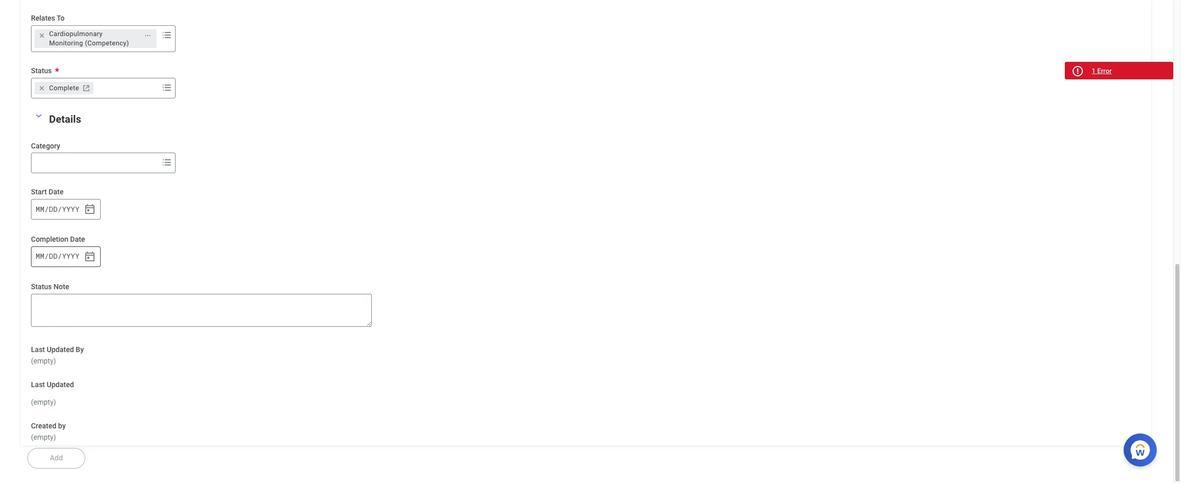 Task type: locate. For each thing, give the bounding box(es) containing it.
mm / dd / yyyy inside completion date group
[[36, 252, 79, 262]]

0 vertical spatial dd
[[49, 204, 58, 214]]

0 vertical spatial (empty)
[[31, 358, 56, 366]]

1 x small image from the top
[[37, 30, 47, 41]]

cardiopulmonary monitoring (competency)
[[49, 30, 129, 47]]

updated inside last updated by (empty)
[[47, 346, 74, 354]]

mm inside start date group
[[36, 204, 44, 214]]

dd inside completion date group
[[49, 252, 58, 262]]

last
[[31, 346, 45, 354], [31, 381, 45, 389]]

2 mm from the top
[[36, 252, 44, 262]]

mm / dd / yyyy
[[36, 204, 79, 214], [36, 252, 79, 262]]

1 dd from the top
[[49, 204, 58, 214]]

details group
[[31, 111, 1098, 443]]

x small image inside complete, press delete to clear value, ctrl + enter opens in new window. option
[[37, 83, 47, 93]]

1 horizontal spatial date
[[70, 236, 85, 244]]

relates to
[[31, 14, 65, 22]]

calendar image
[[84, 251, 96, 263]]

status up complete on the left top of page
[[31, 67, 52, 75]]

0 vertical spatial mm
[[36, 204, 44, 214]]

0 vertical spatial status
[[31, 67, 52, 75]]

details
[[49, 113, 81, 125]]

1
[[1092, 67, 1096, 75]]

1 vertical spatial prompts image
[[161, 157, 173, 169]]

dd down 'completion'
[[49, 252, 58, 262]]

add
[[50, 455, 63, 463]]

dd
[[49, 204, 58, 214], [49, 252, 58, 262]]

(empty) inside created by (empty)
[[31, 434, 56, 442]]

2 x small image from the top
[[37, 83, 47, 93]]

1 vertical spatial status
[[31, 283, 52, 291]]

1 vertical spatial dd
[[49, 252, 58, 262]]

1 vertical spatial mm
[[36, 252, 44, 262]]

1 vertical spatial yyyy
[[62, 252, 79, 262]]

last for last updated by (empty)
[[31, 346, 45, 354]]

0 vertical spatial yyyy
[[62, 204, 79, 214]]

(empty) inside last updated by (empty)
[[31, 358, 56, 366]]

last inside last updated by (empty)
[[31, 346, 45, 354]]

yyyy inside start date group
[[62, 204, 79, 214]]

mm down 'completion'
[[36, 252, 44, 262]]

1 yyyy from the top
[[62, 204, 79, 214]]

1 (empty) from the top
[[31, 358, 56, 366]]

(competency)
[[85, 39, 129, 47]]

updated down last updated by (empty)
[[47, 381, 74, 389]]

1 vertical spatial date
[[70, 236, 85, 244]]

created
[[31, 422, 56, 431]]

1 vertical spatial updated
[[47, 381, 74, 389]]

updated left by
[[47, 346, 74, 354]]

date
[[49, 188, 64, 196], [70, 236, 85, 244]]

2 updated from the top
[[47, 381, 74, 389]]

status inside the details group
[[31, 283, 52, 291]]

yyyy for start date
[[62, 204, 79, 214]]

status note
[[31, 283, 69, 291]]

2 vertical spatial (empty)
[[31, 434, 56, 442]]

1 vertical spatial x small image
[[37, 83, 47, 93]]

1 updated from the top
[[47, 346, 74, 354]]

1 status from the top
[[31, 67, 52, 75]]

yyyy left calendar icon
[[62, 204, 79, 214]]

prompts image
[[161, 29, 173, 41], [161, 157, 173, 169]]

cardiopulmonary monitoring (competency), press delete to clear value. option
[[35, 29, 156, 48]]

mm / dd / yyyy down "start date"
[[36, 204, 79, 214]]

updated
[[47, 346, 74, 354], [47, 381, 74, 389]]

2 status from the top
[[31, 283, 52, 291]]

mm down start
[[36, 204, 44, 214]]

calendar image
[[84, 204, 96, 216]]

0 vertical spatial last
[[31, 346, 45, 354]]

(empty) down the last updated
[[31, 399, 56, 407]]

0 horizontal spatial date
[[49, 188, 64, 196]]

0 vertical spatial mm / dd / yyyy
[[36, 204, 79, 214]]

add button
[[27, 449, 85, 470]]

cardiopulmonary monitoring (competency) element
[[49, 29, 138, 48]]

0 vertical spatial prompts image
[[161, 29, 173, 41]]

dd inside start date group
[[49, 204, 58, 214]]

1 vertical spatial last
[[31, 381, 45, 389]]

1 mm from the top
[[36, 204, 44, 214]]

last down last updated by (empty)
[[31, 381, 45, 389]]

x small image for relates to
[[37, 30, 47, 41]]

x small image left complete element
[[37, 83, 47, 93]]

yyyy
[[62, 204, 79, 214], [62, 252, 79, 262]]

prompts image for relates to
[[161, 29, 173, 41]]

last up the last updated
[[31, 346, 45, 354]]

related actions image
[[144, 32, 151, 39]]

mm for start
[[36, 204, 44, 214]]

3 (empty) from the top
[[31, 434, 56, 442]]

status for status note
[[31, 283, 52, 291]]

2 mm / dd / yyyy from the top
[[36, 252, 79, 262]]

status
[[31, 67, 52, 75], [31, 283, 52, 291]]

mm / dd / yyyy down completion date
[[36, 252, 79, 262]]

1 vertical spatial (empty)
[[31, 399, 56, 407]]

monitoring
[[49, 39, 83, 47]]

/
[[44, 204, 49, 214], [58, 204, 62, 214], [44, 252, 49, 262], [58, 252, 62, 262]]

start date
[[31, 188, 64, 196]]

dd down "start date"
[[49, 204, 58, 214]]

1 error
[[1092, 67, 1112, 75]]

complete element
[[49, 83, 79, 93]]

1 prompts image from the top
[[161, 29, 173, 41]]

2 dd from the top
[[49, 252, 58, 262]]

0 vertical spatial date
[[49, 188, 64, 196]]

dd for completion
[[49, 252, 58, 262]]

date right start
[[49, 188, 64, 196]]

date up completion date group
[[70, 236, 85, 244]]

1 last from the top
[[31, 346, 45, 354]]

0 vertical spatial updated
[[47, 346, 74, 354]]

mm / dd / yyyy inside start date group
[[36, 204, 79, 214]]

last updated
[[31, 381, 74, 389]]

2 prompts image from the top
[[161, 157, 173, 169]]

(empty) down created
[[31, 434, 56, 442]]

error
[[1097, 67, 1112, 75]]

0 vertical spatial x small image
[[37, 30, 47, 41]]

status left note
[[31, 283, 52, 291]]

1 mm / dd / yyyy from the top
[[36, 204, 79, 214]]

created by (empty)
[[31, 422, 66, 442]]

(empty) up the last updated
[[31, 358, 56, 366]]

mm inside completion date group
[[36, 252, 44, 262]]

yyyy left calendar image
[[62, 252, 79, 262]]

2 yyyy from the top
[[62, 252, 79, 262]]

1 vertical spatial mm / dd / yyyy
[[36, 252, 79, 262]]

(empty)
[[31, 358, 56, 366], [31, 399, 56, 407], [31, 434, 56, 442]]

x small image down "relates"
[[37, 30, 47, 41]]

2 (empty) from the top
[[31, 399, 56, 407]]

x small image
[[37, 30, 47, 41], [37, 83, 47, 93]]

2 last from the top
[[31, 381, 45, 389]]

1 error button
[[1065, 62, 1173, 80]]

category
[[31, 142, 60, 150]]

status for status
[[31, 67, 52, 75]]

yyyy inside completion date group
[[62, 252, 79, 262]]

mm
[[36, 204, 44, 214], [36, 252, 44, 262]]



Task type: vqa. For each thing, say whether or not it's contained in the screenshot.
Note
yes



Task type: describe. For each thing, give the bounding box(es) containing it.
Category field
[[32, 154, 159, 173]]

mm / dd / yyyy for completion
[[36, 252, 79, 262]]

yyyy for completion date
[[62, 252, 79, 262]]

exclamation image
[[1074, 68, 1081, 75]]

details button
[[49, 113, 81, 125]]

x small image for status
[[37, 83, 47, 93]]

prompts image
[[161, 81, 173, 94]]

ext link image
[[81, 83, 92, 93]]

completion date
[[31, 236, 85, 244]]

cardiopulmonary
[[49, 30, 103, 38]]

to
[[57, 14, 65, 22]]

by
[[58, 422, 66, 431]]

Status Note text field
[[31, 294, 372, 327]]

updated for last updated
[[47, 381, 74, 389]]

updated for last updated by (empty)
[[47, 346, 74, 354]]

mm / dd / yyyy for start
[[36, 204, 79, 214]]

completion
[[31, 236, 68, 244]]

complete, press delete to clear value, ctrl + enter opens in new window. option
[[35, 82, 94, 94]]

date for start date
[[49, 188, 64, 196]]

start
[[31, 188, 47, 196]]

by
[[76, 346, 84, 354]]

date for completion date
[[70, 236, 85, 244]]

chevron down image
[[33, 112, 45, 120]]

complete
[[49, 84, 79, 92]]

relates
[[31, 14, 55, 22]]

last for last updated
[[31, 381, 45, 389]]

last updated by (empty)
[[31, 346, 84, 366]]

start date group
[[31, 199, 101, 220]]

mm for completion
[[36, 252, 44, 262]]

prompts image for category
[[161, 157, 173, 169]]

dd for start
[[49, 204, 58, 214]]

completion date group
[[31, 247, 101, 267]]

note
[[54, 283, 69, 291]]



